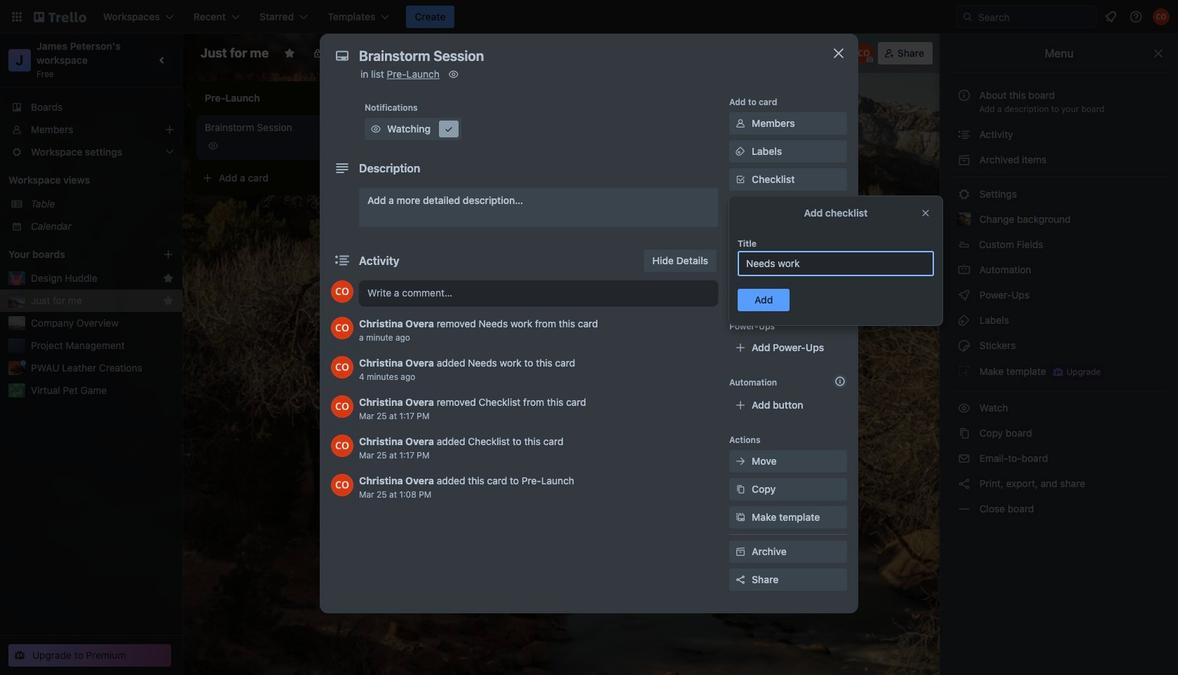 Task type: locate. For each thing, give the bounding box(es) containing it.
your boards with 6 items element
[[8, 246, 142, 263]]

starred icon image
[[163, 273, 174, 284], [163, 295, 174, 307]]

0 vertical spatial christina overa (christinaovera) image
[[1154, 8, 1170, 25]]

2 starred icon image from the top
[[163, 295, 174, 307]]

christina overa (christinaovera) image
[[1154, 8, 1170, 25], [331, 356, 354, 379]]

close popover image
[[921, 208, 932, 219]]

christina overa (christinaovera) image inside primary element
[[1154, 8, 1170, 25]]

Write a comment text field
[[359, 281, 719, 306]]

create from template… image
[[359, 173, 370, 184]]

add board image
[[163, 249, 174, 260]]

0 vertical spatial starred icon image
[[163, 273, 174, 284]]

star or unstar board image
[[284, 48, 296, 59]]

christina overa (christinaovera) image
[[854, 44, 874, 63], [331, 281, 354, 303], [331, 317, 354, 340], [331, 396, 354, 418], [331, 435, 354, 457], [331, 474, 354, 497]]

1 vertical spatial starred icon image
[[163, 295, 174, 307]]

close dialog image
[[831, 45, 848, 62]]

1 vertical spatial christina overa (christinaovera) image
[[331, 356, 354, 379]]

sm image
[[447, 67, 461, 81], [734, 116, 748, 131], [369, 122, 383, 136], [958, 128, 972, 142], [734, 145, 748, 159], [734, 257, 748, 271], [958, 263, 972, 277], [958, 314, 972, 328], [958, 339, 972, 353], [958, 427, 972, 441], [734, 483, 748, 497], [958, 502, 972, 516], [734, 511, 748, 525], [734, 545, 748, 559]]

sm image
[[706, 42, 726, 62], [442, 122, 456, 136], [958, 153, 972, 167], [958, 187, 972, 201], [958, 288, 972, 302], [958, 364, 972, 378], [958, 401, 972, 415], [958, 452, 972, 466], [734, 455, 748, 469], [958, 477, 972, 491]]

1 horizontal spatial christina overa (christinaovera) image
[[1154, 8, 1170, 25]]

None text field
[[352, 44, 815, 69], [738, 251, 935, 276], [352, 44, 815, 69], [738, 251, 935, 276]]

Board name text field
[[194, 42, 276, 65]]



Task type: describe. For each thing, give the bounding box(es) containing it.
search image
[[963, 11, 974, 22]]

open information menu image
[[1130, 10, 1144, 24]]

customize views image
[[440, 46, 454, 60]]

0 notifications image
[[1103, 8, 1120, 25]]

Search field
[[974, 7, 1097, 27]]

1 starred icon image from the top
[[163, 273, 174, 284]]

0 horizontal spatial christina overa (christinaovera) image
[[331, 356, 354, 379]]

primary element
[[0, 0, 1179, 34]]



Task type: vqa. For each thing, say whether or not it's contained in the screenshot.
Add board icon
yes



